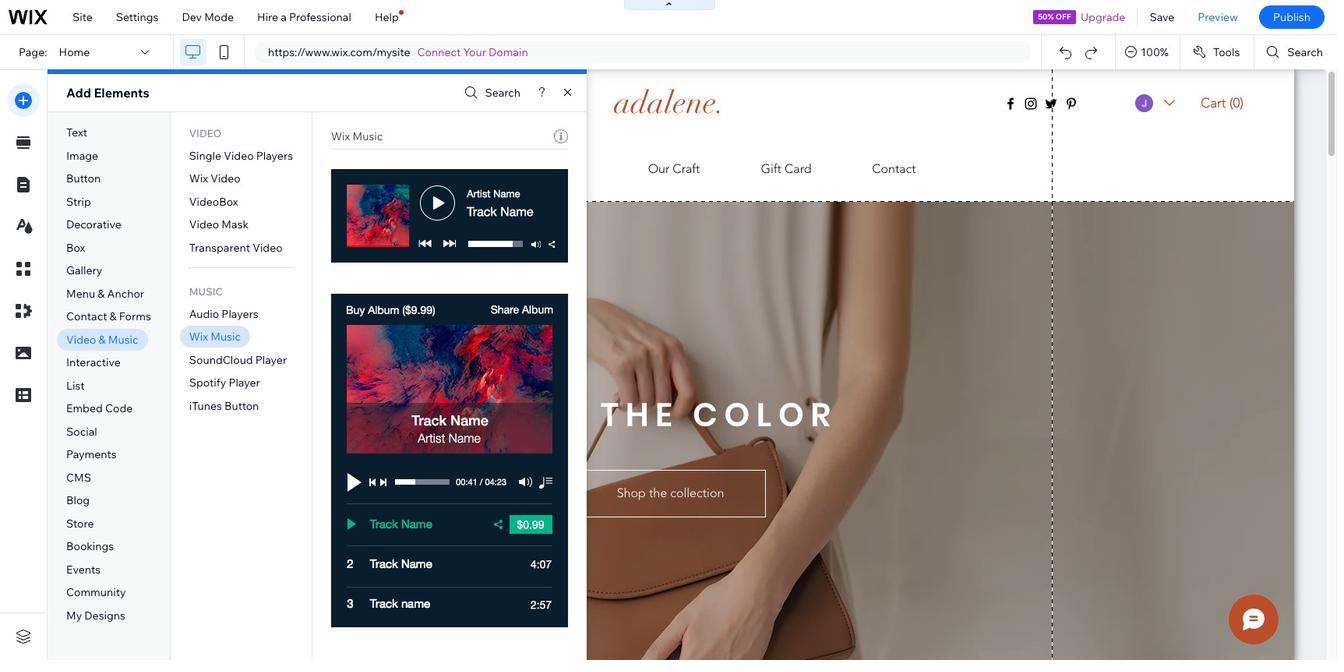 Task type: describe. For each thing, give the bounding box(es) containing it.
1 vertical spatial wix music
[[189, 330, 241, 344]]

dev
[[182, 10, 202, 24]]

transparent video
[[189, 241, 283, 255]]

50% off
[[1038, 12, 1071, 22]]

audio players
[[189, 307, 258, 321]]

hire a professional
[[257, 10, 351, 24]]

0 vertical spatial wix music
[[331, 129, 383, 143]]

0 horizontal spatial button
[[66, 172, 101, 186]]

tools button
[[1181, 35, 1254, 69]]

text
[[66, 126, 87, 140]]

strip
[[66, 195, 91, 209]]

payments
[[66, 448, 117, 462]]

domain
[[489, 45, 528, 59]]

menu & anchor
[[66, 287, 144, 301]]

community
[[66, 586, 126, 600]]

1 horizontal spatial button
[[225, 399, 259, 413]]

player for soundcloud player
[[255, 353, 287, 367]]

wix video
[[189, 172, 241, 186]]

hire
[[257, 10, 278, 24]]

my designs
[[66, 609, 125, 623]]

menu
[[66, 287, 95, 301]]

code
[[105, 402, 133, 416]]

decorative
[[66, 218, 122, 232]]

preview button
[[1187, 0, 1250, 34]]

soundcloud player
[[189, 353, 287, 367]]

contact
[[66, 310, 107, 324]]

dev mode
[[182, 10, 234, 24]]

cms
[[66, 471, 91, 485]]

interactive
[[66, 356, 121, 370]]

0 horizontal spatial search
[[485, 86, 521, 100]]

forms
[[119, 310, 151, 324]]

video up videobox
[[211, 172, 241, 186]]

add elements
[[66, 85, 149, 101]]

your
[[463, 45, 486, 59]]

blog
[[66, 494, 90, 508]]

mode
[[204, 10, 234, 24]]

site
[[72, 10, 93, 24]]

gallery
[[66, 264, 102, 278]]

100% button
[[1116, 35, 1180, 69]]

bookings
[[66, 540, 114, 554]]

spotify
[[189, 376, 226, 390]]

& for contact
[[110, 310, 117, 324]]

video right transparent
[[253, 241, 283, 255]]

video down videobox
[[189, 218, 219, 232]]

0 vertical spatial wix
[[331, 129, 350, 143]]

itunes
[[189, 399, 222, 413]]

a
[[281, 10, 287, 24]]

anchor
[[107, 287, 144, 301]]

https://www.wix.com/mysite connect your domain
[[268, 45, 528, 59]]

elements
[[94, 85, 149, 101]]

1 vertical spatial search button
[[461, 81, 521, 104]]

designs
[[84, 609, 125, 623]]

connect
[[417, 45, 461, 59]]

off
[[1056, 12, 1071, 22]]

box
[[66, 241, 85, 255]]

mask
[[222, 218, 249, 232]]

spotify player
[[189, 376, 260, 390]]

image
[[66, 149, 98, 163]]



Task type: vqa. For each thing, say whether or not it's contained in the screenshot.
NOTIFY ME!
no



Task type: locate. For each thing, give the bounding box(es) containing it.
upgrade
[[1081, 10, 1126, 24]]

2 vertical spatial &
[[99, 333, 106, 347]]

players right "audio"
[[222, 307, 258, 321]]

button down image
[[66, 172, 101, 186]]

1 horizontal spatial wix music
[[331, 129, 383, 143]]

social
[[66, 425, 97, 439]]

1 vertical spatial search
[[485, 86, 521, 100]]

0 horizontal spatial search button
[[461, 81, 521, 104]]

single video players
[[189, 149, 293, 163]]

video down contact
[[66, 333, 96, 347]]

itunes button
[[189, 399, 259, 413]]

video mask
[[189, 218, 249, 232]]

1 vertical spatial button
[[225, 399, 259, 413]]

search down domain
[[485, 86, 521, 100]]

0 vertical spatial players
[[256, 149, 293, 163]]

home
[[59, 45, 90, 59]]

preview
[[1198, 10, 1238, 24]]

soundcloud
[[189, 353, 253, 367]]

wix
[[331, 129, 350, 143], [189, 172, 208, 186], [189, 330, 208, 344]]

embed code
[[66, 402, 133, 416]]

100%
[[1141, 45, 1169, 59]]

store
[[66, 517, 94, 531]]

players
[[256, 149, 293, 163], [222, 307, 258, 321]]

video
[[189, 127, 222, 139], [224, 149, 254, 163], [211, 172, 241, 186], [189, 218, 219, 232], [253, 241, 283, 255], [66, 333, 96, 347]]

0 vertical spatial &
[[98, 287, 105, 301]]

1 vertical spatial &
[[110, 310, 117, 324]]

publish button
[[1260, 5, 1325, 29]]

search button
[[1255, 35, 1338, 69], [461, 81, 521, 104]]

& for video
[[99, 333, 106, 347]]

button
[[66, 172, 101, 186], [225, 399, 259, 413]]

video up wix video on the left top
[[224, 149, 254, 163]]

tools
[[1213, 45, 1240, 59]]

add
[[66, 85, 91, 101]]

list
[[66, 379, 85, 393]]

player
[[255, 353, 287, 367], [229, 376, 260, 390]]

search button down your
[[461, 81, 521, 104]]

save
[[1150, 10, 1175, 24]]

video & music
[[66, 333, 138, 347]]

https://www.wix.com/mysite
[[268, 45, 410, 59]]

search down publish
[[1288, 45, 1323, 59]]

player down soundcloud player
[[229, 376, 260, 390]]

transparent
[[189, 241, 250, 255]]

0 vertical spatial search button
[[1255, 35, 1338, 69]]

player right soundcloud
[[255, 353, 287, 367]]

0 horizontal spatial wix music
[[189, 330, 241, 344]]

video up the single
[[189, 127, 222, 139]]

& for menu
[[98, 287, 105, 301]]

0 vertical spatial search
[[1288, 45, 1323, 59]]

audio
[[189, 307, 219, 321]]

player for spotify player
[[229, 376, 260, 390]]

& down contact & forms
[[99, 333, 106, 347]]

save button
[[1138, 0, 1187, 34]]

1 vertical spatial wix
[[189, 172, 208, 186]]

1 vertical spatial players
[[222, 307, 258, 321]]

players right the single
[[256, 149, 293, 163]]

0 vertical spatial player
[[255, 353, 287, 367]]

2 vertical spatial wix
[[189, 330, 208, 344]]

contact & forms
[[66, 310, 151, 324]]

1 horizontal spatial search button
[[1255, 35, 1338, 69]]

music
[[353, 129, 383, 143], [189, 285, 223, 298], [211, 330, 241, 344], [108, 333, 138, 347]]

help
[[375, 10, 399, 24]]

0 vertical spatial button
[[66, 172, 101, 186]]

my
[[66, 609, 82, 623]]

&
[[98, 287, 105, 301], [110, 310, 117, 324], [99, 333, 106, 347]]

single
[[189, 149, 221, 163]]

1 vertical spatial player
[[229, 376, 260, 390]]

settings
[[116, 10, 159, 24]]

button down "spotify player"
[[225, 399, 259, 413]]

search
[[1288, 45, 1323, 59], [485, 86, 521, 100]]

publish
[[1274, 10, 1311, 24]]

embed
[[66, 402, 103, 416]]

& left forms
[[110, 310, 117, 324]]

professional
[[289, 10, 351, 24]]

50%
[[1038, 12, 1054, 22]]

search button down publish 'button'
[[1255, 35, 1338, 69]]

wix music
[[331, 129, 383, 143], [189, 330, 241, 344]]

1 horizontal spatial search
[[1288, 45, 1323, 59]]

videobox
[[189, 195, 238, 209]]

events
[[66, 563, 101, 577]]

& right menu on the left top of page
[[98, 287, 105, 301]]



